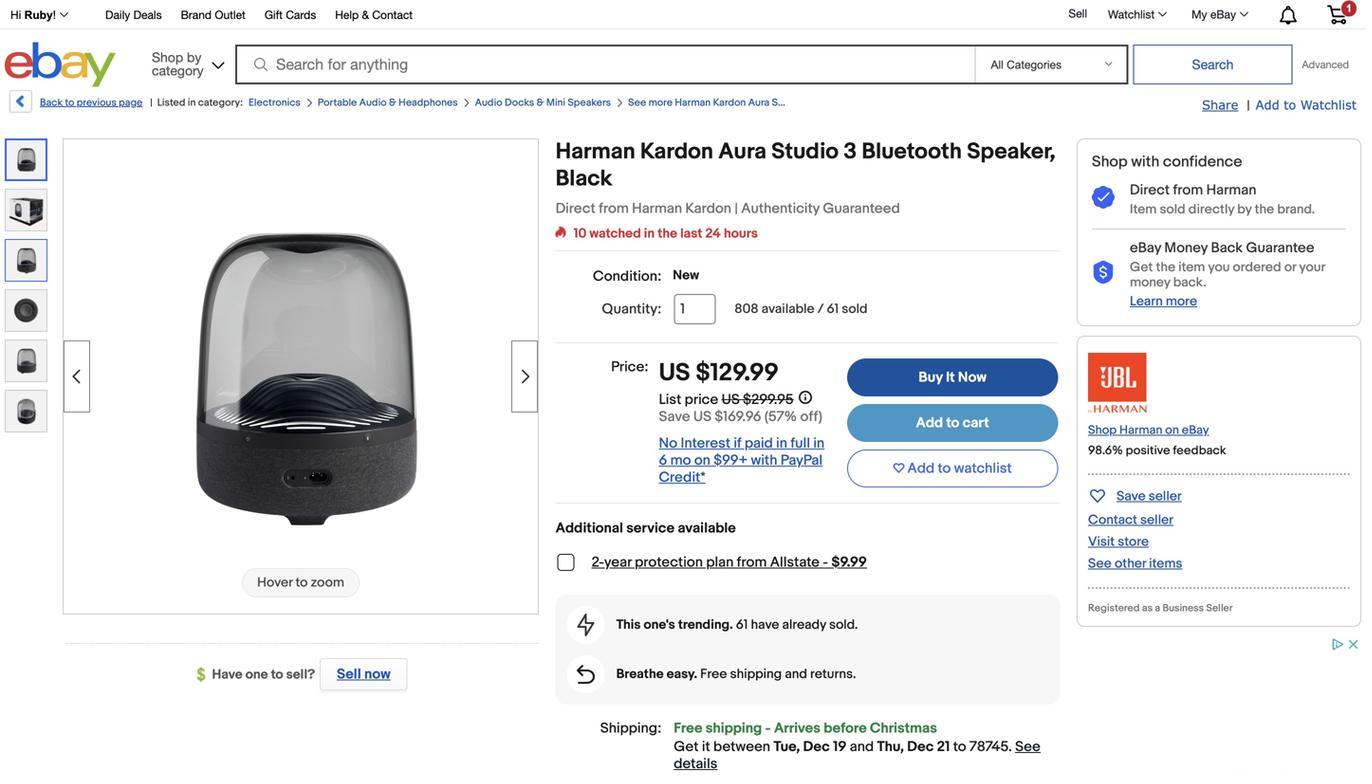 Task type: vqa. For each thing, say whether or not it's contained in the screenshot.
"See"
yes



Task type: describe. For each thing, give the bounding box(es) containing it.
advertisement region
[[1077, 637, 1362, 771]]

allstate
[[770, 554, 820, 571]]

us $129.99
[[659, 359, 779, 388]]

0 vertical spatial and
[[785, 667, 807, 683]]

cards
[[286, 8, 316, 21]]

picture 2 of 6 image
[[6, 190, 46, 231]]

contact seller link
[[1088, 512, 1174, 528]]

account navigation
[[0, 0, 1362, 29]]

see details
[[674, 739, 1041, 771]]

last
[[680, 226, 703, 242]]

hours
[[724, 226, 758, 242]]

Search for anything text field
[[238, 46, 971, 83]]

buy it now link
[[847, 359, 1058, 397]]

see for see details
[[1015, 739, 1041, 756]]

get it between tue, dec 19 and thu, dec 21 to 78745 .
[[674, 739, 1015, 756]]

no interest if paid in full in 6 mo on $99+ with paypal credit* link
[[659, 435, 825, 486]]

to inside share | add to watchlist
[[1284, 97, 1296, 112]]

additional
[[556, 520, 623, 537]]

portable audio & headphones link
[[318, 97, 458, 109]]

studio inside harman kardon aura studio 3 bluetooth speaker, black direct from harman kardon | authenticity guaranteed
[[772, 139, 839, 166]]

seller
[[1207, 602, 1233, 615]]

new
[[673, 268, 699, 284]]

or
[[1285, 259, 1297, 276]]

year
[[604, 554, 632, 571]]

61 for /
[[827, 301, 839, 317]]

share button
[[1202, 97, 1239, 114]]

10
[[574, 226, 587, 242]]

more inside ebay money back guarantee get the item you ordered or your money back. learn more
[[1166, 294, 1198, 310]]

protection
[[635, 554, 703, 571]]

by inside direct from harman item sold directly by the brand.
[[1238, 202, 1252, 218]]

see for see more harman kardon aura studio 3 bluetooth speaker ...
[[628, 97, 646, 109]]

| inside harman kardon aura studio 3 bluetooth speaker, black direct from harman kardon | authenticity guaranteed
[[735, 200, 738, 217]]

0 horizontal spatial |
[[150, 97, 152, 109]]

a
[[1155, 602, 1161, 615]]

21
[[937, 739, 950, 756]]

see more harman kardon aura studio 3 bluetooth speaker ... link
[[628, 97, 908, 109]]

add to watchlist link
[[1256, 97, 1357, 114]]

help
[[335, 8, 359, 21]]

98.6% positive feedback
[[1088, 444, 1227, 458]]

& inside 'help & contact' link
[[362, 8, 369, 21]]

shop for shop with confidence
[[1092, 153, 1128, 171]]

0 vertical spatial shipping
[[730, 667, 782, 683]]

shop with confidence
[[1092, 153, 1243, 171]]

1 horizontal spatial us
[[694, 408, 712, 426]]

from inside direct from harman item sold directly by the brand.
[[1173, 182, 1203, 199]]

back to previous page
[[40, 97, 143, 109]]

1 vertical spatial shipping
[[706, 720, 762, 737]]

harman up 10 watched in the last 24 hours
[[632, 200, 682, 217]]

save seller button
[[1088, 485, 1182, 507]]

daily
[[105, 8, 130, 21]]

contact inside account navigation
[[372, 8, 413, 21]]

$129.99
[[696, 359, 779, 388]]

in right watched
[[644, 226, 655, 242]]

deals
[[133, 8, 162, 21]]

0 horizontal spatial more
[[649, 97, 673, 109]]

on inside no interest if paid in full in 6 mo on $99+ with paypal credit*
[[694, 452, 711, 469]]

0 horizontal spatial us
[[659, 359, 690, 388]]

advanced link
[[1293, 46, 1359, 84]]

help & contact link
[[335, 5, 413, 26]]

shop by category
[[152, 49, 204, 78]]

& for portable
[[389, 97, 396, 109]]

Quantity: text field
[[674, 294, 716, 325]]

1 link
[[1316, 0, 1359, 27]]

visit
[[1088, 534, 1115, 550]]

with details__icon image for direct from harman
[[1092, 186, 1115, 210]]

shop for shop harman on ebay
[[1088, 423, 1117, 438]]

returns.
[[810, 667, 856, 683]]

with details__icon image for ebay money back guarantee
[[1092, 261, 1115, 285]]

easy.
[[667, 667, 698, 683]]

with details__icon image for breathe easy.
[[577, 665, 595, 684]]

picture 1 of 6 image
[[7, 140, 46, 179]]

$99+
[[714, 452, 748, 469]]

guaranteed
[[823, 200, 900, 217]]

sold for from
[[1160, 202, 1186, 218]]

authenticity
[[741, 200, 820, 217]]

speakers
[[568, 97, 611, 109]]

to right one
[[271, 667, 283, 683]]

black
[[556, 166, 612, 193]]

picture 5 of 6 image
[[6, 341, 46, 381]]

ordered
[[1233, 259, 1282, 276]]

share
[[1202, 97, 1239, 112]]

audio docks & mini speakers
[[475, 97, 611, 109]]

1
[[1346, 2, 1352, 14]]

harman up positive
[[1120, 423, 1163, 438]]

price
[[685, 391, 719, 408]]

2 dec from the left
[[907, 739, 934, 756]]

hi ruby !
[[10, 9, 56, 21]]

.
[[1009, 739, 1012, 756]]

0 vertical spatial kardon
[[713, 97, 746, 109]]

sold for available
[[842, 301, 868, 317]]

1 horizontal spatial with
[[1131, 153, 1160, 171]]

save for save us $169.96 (57% off)
[[659, 408, 690, 426]]

save us $169.96 (57% off)
[[659, 408, 823, 426]]

picture 3 of 6 image
[[6, 240, 46, 281]]

electronics link
[[249, 97, 301, 109]]

to left previous
[[65, 97, 74, 109]]

shop by category button
[[143, 42, 229, 83]]

cart
[[963, 415, 990, 432]]

brand outlet link
[[181, 5, 246, 26]]

1 studio from the top
[[772, 97, 802, 109]]

off)
[[800, 408, 823, 426]]

harman down shop by category banner
[[675, 97, 711, 109]]

watchlist inside account navigation
[[1108, 8, 1155, 21]]

hi
[[10, 9, 21, 21]]

aura inside harman kardon aura studio 3 bluetooth speaker, black direct from harman kardon | authenticity guaranteed
[[719, 139, 767, 166]]

get inside the us $129.99 main content
[[674, 739, 699, 756]]

trending.
[[678, 617, 733, 633]]

shipping:
[[600, 720, 662, 737]]

paid
[[745, 435, 773, 452]]

save for save seller
[[1117, 489, 1146, 505]]

1 vertical spatial and
[[850, 739, 874, 756]]

as
[[1142, 602, 1153, 615]]

0 vertical spatial free
[[700, 667, 727, 683]]

now
[[958, 369, 987, 386]]

full
[[791, 435, 810, 452]]

808 available / 61 sold
[[735, 301, 868, 317]]

watchlist
[[954, 460, 1012, 477]]

shop for shop by category
[[152, 49, 183, 65]]

learn
[[1130, 294, 1163, 310]]

picture 6 of 6 image
[[6, 391, 46, 432]]

category
[[152, 63, 204, 78]]

ebay inside ebay money back guarantee get the item you ordered or your money back. learn more
[[1130, 240, 1162, 257]]

see inside contact seller visit store see other items
[[1088, 556, 1112, 572]]

before
[[824, 720, 867, 737]]

sell for sell
[[1069, 7, 1087, 20]]

price:
[[611, 359, 649, 376]]

seller for contact
[[1141, 512, 1174, 528]]

other
[[1115, 556, 1146, 572]]

sell for sell now
[[337, 666, 361, 683]]

sell now link
[[315, 659, 408, 691]]

1 horizontal spatial -
[[823, 554, 829, 571]]

one
[[246, 667, 268, 683]]

quantity:
[[602, 301, 662, 318]]

2 horizontal spatial us
[[722, 391, 740, 408]]

see other items link
[[1088, 556, 1183, 572]]

credit*
[[659, 469, 706, 486]]

0 vertical spatial aura
[[748, 97, 770, 109]]

to right 21
[[953, 739, 967, 756]]

page
[[119, 97, 143, 109]]

sell now
[[337, 666, 391, 683]]



Task type: locate. For each thing, give the bounding box(es) containing it.
interest
[[681, 435, 731, 452]]

save inside button
[[1117, 489, 1146, 505]]

0 horizontal spatial bluetooth
[[813, 97, 858, 109]]

no interest if paid in full in 6 mo on $99+ with paypal credit*
[[659, 435, 825, 486]]

1 horizontal spatial available
[[762, 301, 815, 317]]

the inside ebay money back guarantee get the item you ordered or your money back. learn more
[[1156, 259, 1176, 276]]

us
[[659, 359, 690, 388], [722, 391, 740, 408], [694, 408, 712, 426]]

shipping up between
[[706, 720, 762, 737]]

1 vertical spatial 3
[[844, 139, 857, 166]]

see inside see details
[[1015, 739, 1041, 756]]

free shipping - arrives before christmas
[[674, 720, 937, 737]]

watchlist link
[[1098, 3, 1176, 26]]

to
[[65, 97, 74, 109], [1284, 97, 1296, 112], [947, 415, 960, 432], [938, 460, 951, 477], [271, 667, 283, 683], [953, 739, 967, 756]]

kardon up 10 watched in the last 24 hours
[[640, 139, 714, 166]]

kardon
[[713, 97, 746, 109], [640, 139, 714, 166], [686, 200, 732, 217]]

0 vertical spatial contact
[[372, 8, 413, 21]]

1 vertical spatial sell
[[337, 666, 361, 683]]

1 horizontal spatial get
[[1130, 259, 1153, 276]]

add for add to cart
[[916, 415, 943, 432]]

seller up contact seller link
[[1149, 489, 1182, 505]]

listed
[[157, 97, 186, 109]]

0 horizontal spatial available
[[678, 520, 736, 537]]

back to previous page link
[[8, 90, 143, 120]]

1 horizontal spatial from
[[737, 554, 767, 571]]

1 vertical spatial aura
[[719, 139, 767, 166]]

add inside share | add to watchlist
[[1256, 97, 1280, 112]]

back up you
[[1211, 240, 1243, 257]]

the inside direct from harman item sold directly by the brand.
[[1255, 202, 1275, 218]]

from right plan on the right
[[737, 554, 767, 571]]

to inside button
[[938, 460, 951, 477]]

us down $129.99
[[722, 391, 740, 408]]

it
[[946, 369, 955, 386]]

harman kardon aura studio 3 bluetooth speaker, black - picture 3 of 6 image
[[64, 137, 538, 612]]

this
[[616, 617, 641, 633]]

you
[[1208, 259, 1230, 276]]

contact seller visit store see other items
[[1088, 512, 1183, 572]]

shipping down have
[[730, 667, 782, 683]]

6
[[659, 452, 667, 469]]

2 horizontal spatial &
[[537, 97, 544, 109]]

from up directly
[[1173, 182, 1203, 199]]

1 horizontal spatial more
[[1166, 294, 1198, 310]]

0 horizontal spatial 61
[[736, 617, 748, 633]]

1 vertical spatial studio
[[772, 139, 839, 166]]

kardon down shop by category banner
[[713, 97, 746, 109]]

0 horizontal spatial from
[[599, 200, 629, 217]]

add down buy
[[916, 415, 943, 432]]

audio right the portable
[[359, 97, 387, 109]]

0 vertical spatial on
[[1166, 423, 1179, 438]]

sell left watchlist link
[[1069, 7, 1087, 20]]

0 horizontal spatial with
[[751, 452, 778, 469]]

thu,
[[877, 739, 904, 756]]

0 horizontal spatial &
[[362, 8, 369, 21]]

on right the mo
[[694, 452, 711, 469]]

seller for save
[[1149, 489, 1182, 505]]

contact inside contact seller visit store see other items
[[1088, 512, 1138, 528]]

free right easy.
[[700, 667, 727, 683]]

61 for trending.
[[736, 617, 748, 633]]

watchlist
[[1108, 8, 1155, 21], [1301, 97, 1357, 112]]

save up contact seller link
[[1117, 489, 1146, 505]]

0 horizontal spatial back
[[40, 97, 63, 109]]

2 studio from the top
[[772, 139, 839, 166]]

& right help
[[362, 8, 369, 21]]

get inside ebay money back guarantee get the item you ordered or your money back. learn more
[[1130, 259, 1153, 276]]

dec down free shipping - arrives before christmas
[[803, 739, 830, 756]]

1 vertical spatial see
[[1088, 556, 1112, 572]]

on up the 98.6% positive feedback
[[1166, 423, 1179, 438]]

sell left 'now'
[[337, 666, 361, 683]]

| up hours
[[735, 200, 738, 217]]

audio docks & mini speakers link
[[475, 97, 611, 109]]

us up list
[[659, 359, 690, 388]]

0 vertical spatial sold
[[1160, 202, 1186, 218]]

shop inside shop by category
[[152, 49, 183, 65]]

0 vertical spatial see
[[628, 97, 646, 109]]

visit store link
[[1088, 534, 1149, 550]]

ebay right the my
[[1211, 8, 1236, 21]]

0 horizontal spatial dec
[[803, 739, 830, 756]]

1 vertical spatial watchlist
[[1301, 97, 1357, 112]]

gift cards
[[265, 8, 316, 21]]

ebay inside account navigation
[[1211, 8, 1236, 21]]

1 horizontal spatial audio
[[475, 97, 503, 109]]

studio down see more harman kardon aura studio 3 bluetooth speaker ... link
[[772, 139, 839, 166]]

with details__icon image left money
[[1092, 261, 1115, 285]]

share | add to watchlist
[[1202, 97, 1357, 114]]

add right share
[[1256, 97, 1280, 112]]

0 horizontal spatial the
[[658, 226, 678, 242]]

paypal
[[781, 452, 823, 469]]

0 horizontal spatial contact
[[372, 8, 413, 21]]

the left brand.
[[1255, 202, 1275, 218]]

sold right 'item'
[[1160, 202, 1186, 218]]

in left full
[[776, 435, 788, 452]]

61 right the /
[[827, 301, 839, 317]]

previous
[[77, 97, 117, 109]]

see right speakers
[[628, 97, 646, 109]]

1 horizontal spatial |
[[735, 200, 738, 217]]

0 vertical spatial the
[[1255, 202, 1275, 218]]

to left watchlist
[[938, 460, 951, 477]]

1 horizontal spatial and
[[850, 739, 874, 756]]

by right directly
[[1238, 202, 1252, 218]]

2 vertical spatial kardon
[[686, 200, 732, 217]]

mini
[[546, 97, 566, 109]]

1 horizontal spatial back
[[1211, 240, 1243, 257]]

the
[[1255, 202, 1275, 218], [658, 226, 678, 242], [1156, 259, 1176, 276]]

service
[[626, 520, 675, 537]]

electronics
[[249, 97, 301, 109]]

with details__icon image
[[1092, 186, 1115, 210], [1092, 261, 1115, 285], [578, 614, 595, 637], [577, 665, 595, 684]]

mo
[[671, 452, 691, 469]]

harman down speakers
[[556, 139, 636, 166]]

and left 'returns.'
[[785, 667, 807, 683]]

sold inside direct from harman item sold directly by the brand.
[[1160, 202, 1186, 218]]

sold.
[[829, 617, 858, 633]]

shop harman on ebay
[[1088, 423, 1209, 438]]

ebay money back guarantee get the item you ordered or your money back. learn more
[[1130, 240, 1325, 310]]

ebay up money
[[1130, 240, 1162, 257]]

1 horizontal spatial &
[[389, 97, 396, 109]]

...
[[900, 97, 908, 109]]

the inside main content
[[658, 226, 678, 242]]

0 vertical spatial sell
[[1069, 7, 1087, 20]]

1 dec from the left
[[803, 739, 830, 756]]

with details__icon image for this one's trending.
[[578, 614, 595, 637]]

bluetooth down the ...
[[862, 139, 962, 166]]

sell inside account navigation
[[1069, 7, 1087, 20]]

| listed in category:
[[150, 97, 243, 109]]

sold right the /
[[842, 301, 868, 317]]

0 horizontal spatial on
[[694, 452, 711, 469]]

buy it now
[[919, 369, 987, 386]]

bluetooth inside harman kardon aura studio 3 bluetooth speaker, black direct from harman kardon | authenticity guaranteed
[[862, 139, 962, 166]]

| left listed
[[150, 97, 152, 109]]

already
[[782, 617, 826, 633]]

2 vertical spatial see
[[1015, 739, 1041, 756]]

to down "advanced" link
[[1284, 97, 1296, 112]]

2 vertical spatial ebay
[[1182, 423, 1209, 438]]

0 vertical spatial more
[[649, 97, 673, 109]]

this one's trending. 61 have already sold.
[[616, 617, 858, 633]]

0 vertical spatial -
[[823, 554, 829, 571]]

ebay up feedback
[[1182, 423, 1209, 438]]

!
[[53, 9, 56, 21]]

- left the $9.99
[[823, 554, 829, 571]]

contact up visit store link
[[1088, 512, 1138, 528]]

2 horizontal spatial the
[[1255, 202, 1275, 218]]

& left headphones
[[389, 97, 396, 109]]

to left cart
[[947, 415, 960, 432]]

watchlist right sell 'link'
[[1108, 8, 1155, 21]]

direct up 10
[[556, 200, 596, 217]]

direct inside harman kardon aura studio 3 bluetooth speaker, black direct from harman kardon | authenticity guaranteed
[[556, 200, 596, 217]]

positive
[[1126, 444, 1171, 458]]

1 vertical spatial available
[[678, 520, 736, 537]]

speaker,
[[967, 139, 1056, 166]]

/
[[818, 301, 824, 317]]

direct inside direct from harman item sold directly by the brand.
[[1130, 182, 1170, 199]]

save inside the us $129.99 main content
[[659, 408, 690, 426]]

1 vertical spatial 61
[[736, 617, 748, 633]]

harman up directly
[[1207, 182, 1257, 199]]

1 vertical spatial -
[[765, 720, 771, 737]]

1 horizontal spatial by
[[1238, 202, 1252, 218]]

0 horizontal spatial 3
[[804, 97, 810, 109]]

0 horizontal spatial audio
[[359, 97, 387, 109]]

item direct from brand image
[[1088, 353, 1147, 414]]

watchlist down advanced
[[1301, 97, 1357, 112]]

money
[[1165, 240, 1208, 257]]

1 vertical spatial on
[[694, 452, 711, 469]]

0 vertical spatial save
[[659, 408, 690, 426]]

contact right help
[[372, 8, 413, 21]]

studio up harman kardon aura studio 3 bluetooth speaker, black direct from harman kardon | authenticity guaranteed
[[772, 97, 802, 109]]

available up plan on the right
[[678, 520, 736, 537]]

more down back.
[[1166, 294, 1198, 310]]

see down "visit"
[[1088, 556, 1112, 572]]

| right share button
[[1247, 98, 1250, 114]]

available left the /
[[762, 301, 815, 317]]

add inside button
[[908, 460, 935, 477]]

have one to sell?
[[212, 667, 315, 683]]

the left item
[[1156, 259, 1176, 276]]

back.
[[1174, 275, 1207, 291]]

$299.95
[[743, 391, 794, 408]]

portable
[[318, 97, 357, 109]]

shop up listed
[[152, 49, 183, 65]]

1 vertical spatial get
[[674, 739, 699, 756]]

2 horizontal spatial ebay
[[1211, 8, 1236, 21]]

& left "mini"
[[537, 97, 544, 109]]

0 horizontal spatial -
[[765, 720, 771, 737]]

0 vertical spatial 61
[[827, 301, 839, 317]]

2 vertical spatial the
[[1156, 259, 1176, 276]]

tue,
[[774, 739, 800, 756]]

0 vertical spatial with
[[1131, 153, 1160, 171]]

1 vertical spatial ebay
[[1130, 240, 1162, 257]]

gift cards link
[[265, 5, 316, 26]]

get left it
[[674, 739, 699, 756]]

add down add to cart link
[[908, 460, 935, 477]]

dec left 21
[[907, 739, 934, 756]]

brand.
[[1278, 202, 1315, 218]]

0 vertical spatial watchlist
[[1108, 8, 1155, 21]]

1 vertical spatial contact
[[1088, 512, 1138, 528]]

1 horizontal spatial on
[[1166, 423, 1179, 438]]

0 vertical spatial shop
[[152, 49, 183, 65]]

free up it
[[674, 720, 703, 737]]

1 vertical spatial with
[[751, 452, 778, 469]]

1 horizontal spatial the
[[1156, 259, 1176, 276]]

1 horizontal spatial contact
[[1088, 512, 1138, 528]]

1 horizontal spatial ebay
[[1182, 423, 1209, 438]]

0 horizontal spatial watchlist
[[1108, 8, 1155, 21]]

harman kardon aura studio 3 bluetooth speaker, black direct from harman kardon | authenticity guaranteed
[[556, 139, 1056, 217]]

by inside shop by category
[[187, 49, 202, 65]]

aura up harman kardon aura studio 3 bluetooth speaker, black direct from harman kardon | authenticity guaranteed
[[748, 97, 770, 109]]

portable audio & headphones
[[318, 97, 458, 109]]

item
[[1130, 202, 1157, 218]]

0 horizontal spatial direct
[[556, 200, 596, 217]]

from up watched
[[599, 200, 629, 217]]

1 horizontal spatial 61
[[827, 301, 839, 317]]

0 horizontal spatial by
[[187, 49, 202, 65]]

see right .
[[1015, 739, 1041, 756]]

2 vertical spatial add
[[908, 460, 935, 477]]

in right full
[[814, 435, 825, 452]]

picture 4 of 6 image
[[6, 290, 46, 331]]

and right 19
[[850, 739, 874, 756]]

10 watched in the last 24 hours
[[574, 226, 758, 242]]

2 vertical spatial from
[[737, 554, 767, 571]]

by down brand
[[187, 49, 202, 65]]

1 horizontal spatial sold
[[1160, 202, 1186, 218]]

shop up 98.6%
[[1088, 423, 1117, 438]]

1 horizontal spatial save
[[1117, 489, 1146, 505]]

shop by category banner
[[0, 0, 1362, 92]]

with details__icon image left 'item'
[[1092, 186, 1115, 210]]

category:
[[198, 97, 243, 109]]

the left last
[[658, 226, 678, 242]]

2 horizontal spatial from
[[1173, 182, 1203, 199]]

2 horizontal spatial |
[[1247, 98, 1250, 114]]

harman inside direct from harman item sold directly by the brand.
[[1207, 182, 1257, 199]]

harman
[[675, 97, 711, 109], [556, 139, 636, 166], [1207, 182, 1257, 199], [632, 200, 682, 217], [1120, 423, 1163, 438]]

0 horizontal spatial see
[[628, 97, 646, 109]]

seller inside contact seller visit store see other items
[[1141, 512, 1174, 528]]

3 up guaranteed
[[844, 139, 857, 166]]

kardon up 24
[[686, 200, 732, 217]]

seller down save seller
[[1141, 512, 1174, 528]]

0 vertical spatial seller
[[1149, 489, 1182, 505]]

sold
[[1160, 202, 1186, 218], [842, 301, 868, 317]]

shop left confidence
[[1092, 153, 1128, 171]]

with details__icon image left this
[[578, 614, 595, 637]]

2 audio from the left
[[475, 97, 503, 109]]

1 horizontal spatial bluetooth
[[862, 139, 962, 166]]

condition:
[[593, 268, 662, 285]]

1 horizontal spatial see
[[1015, 739, 1041, 756]]

0 vertical spatial ebay
[[1211, 8, 1236, 21]]

with right if
[[751, 452, 778, 469]]

0 horizontal spatial sell
[[337, 666, 361, 683]]

watchlist inside share | add to watchlist
[[1301, 97, 1357, 112]]

no
[[659, 435, 678, 452]]

with up 'item'
[[1131, 153, 1160, 171]]

see more harman kardon aura studio 3 bluetooth speaker ...
[[628, 97, 908, 109]]

1 horizontal spatial sell
[[1069, 7, 1087, 20]]

sell
[[1069, 7, 1087, 20], [337, 666, 361, 683]]

1 vertical spatial free
[[674, 720, 703, 737]]

&
[[362, 8, 369, 21], [389, 97, 396, 109], [537, 97, 544, 109]]

audio left the docks
[[475, 97, 503, 109]]

0 vertical spatial available
[[762, 301, 815, 317]]

1 horizontal spatial watchlist
[[1301, 97, 1357, 112]]

61 left have
[[736, 617, 748, 633]]

0 horizontal spatial save
[[659, 408, 690, 426]]

1 vertical spatial shop
[[1092, 153, 1128, 171]]

0 vertical spatial studio
[[772, 97, 802, 109]]

back inside ebay money back guarantee get the item you ordered or your money back. learn more
[[1211, 240, 1243, 257]]

0 vertical spatial direct
[[1130, 182, 1170, 199]]

1 audio from the left
[[359, 97, 387, 109]]

dollar sign image
[[197, 668, 212, 683]]

get up learn
[[1130, 259, 1153, 276]]

direct up 'item'
[[1130, 182, 1170, 199]]

19
[[833, 739, 847, 756]]

sell inside 'link'
[[337, 666, 361, 683]]

sell link
[[1060, 7, 1096, 20]]

2 vertical spatial shop
[[1088, 423, 1117, 438]]

sold inside the us $129.99 main content
[[842, 301, 868, 317]]

bluetooth left speaker
[[813, 97, 858, 109]]

christmas
[[870, 720, 937, 737]]

- left arrives
[[765, 720, 771, 737]]

& for audio
[[537, 97, 544, 109]]

and
[[785, 667, 807, 683], [850, 739, 874, 756]]

1 vertical spatial kardon
[[640, 139, 714, 166]]

add to watchlist
[[908, 460, 1012, 477]]

with inside no interest if paid in full in 6 mo on $99+ with paypal credit*
[[751, 452, 778, 469]]

0 vertical spatial from
[[1173, 182, 1203, 199]]

us up interest
[[694, 408, 712, 426]]

aura down "see more harman kardon aura studio 3 bluetooth speaker ..."
[[719, 139, 767, 166]]

in right listed
[[188, 97, 196, 109]]

with
[[1131, 153, 1160, 171], [751, 452, 778, 469]]

with details__icon image left breathe
[[577, 665, 595, 684]]

3 left speaker
[[804, 97, 810, 109]]

1 vertical spatial seller
[[1141, 512, 1174, 528]]

brand outlet
[[181, 8, 246, 21]]

None submit
[[1133, 45, 1293, 84]]

| inside share | add to watchlist
[[1247, 98, 1250, 114]]

1 vertical spatial sold
[[842, 301, 868, 317]]

add for add to watchlist
[[908, 460, 935, 477]]

from
[[1173, 182, 1203, 199], [599, 200, 629, 217], [737, 554, 767, 571]]

seller inside button
[[1149, 489, 1182, 505]]

save up the no
[[659, 408, 690, 426]]

more down shop by category banner
[[649, 97, 673, 109]]

from inside harman kardon aura studio 3 bluetooth speaker, black direct from harman kardon | authenticity guaranteed
[[599, 200, 629, 217]]

0 vertical spatial back
[[40, 97, 63, 109]]

3 inside harman kardon aura studio 3 bluetooth speaker, black direct from harman kardon | authenticity guaranteed
[[844, 139, 857, 166]]

1 horizontal spatial dec
[[907, 739, 934, 756]]

breathe
[[616, 667, 664, 683]]

0 horizontal spatial get
[[674, 739, 699, 756]]

feedback
[[1173, 444, 1227, 458]]

plan
[[706, 554, 734, 571]]

us $129.99 main content
[[556, 139, 1060, 771]]

3
[[804, 97, 810, 109], [844, 139, 857, 166]]

my ebay
[[1192, 8, 1236, 21]]

headphones
[[399, 97, 458, 109]]

none submit inside shop by category banner
[[1133, 45, 1293, 84]]

back left previous
[[40, 97, 63, 109]]

0 horizontal spatial ebay
[[1130, 240, 1162, 257]]

0 vertical spatial 3
[[804, 97, 810, 109]]

1 vertical spatial save
[[1117, 489, 1146, 505]]

breathe easy. free shipping and returns.
[[616, 667, 856, 683]]

now
[[364, 666, 391, 683]]

one's
[[644, 617, 675, 633]]

add to cart link
[[847, 404, 1058, 442]]

add
[[1256, 97, 1280, 112], [916, 415, 943, 432], [908, 460, 935, 477]]

ebay
[[1211, 8, 1236, 21], [1130, 240, 1162, 257], [1182, 423, 1209, 438]]



